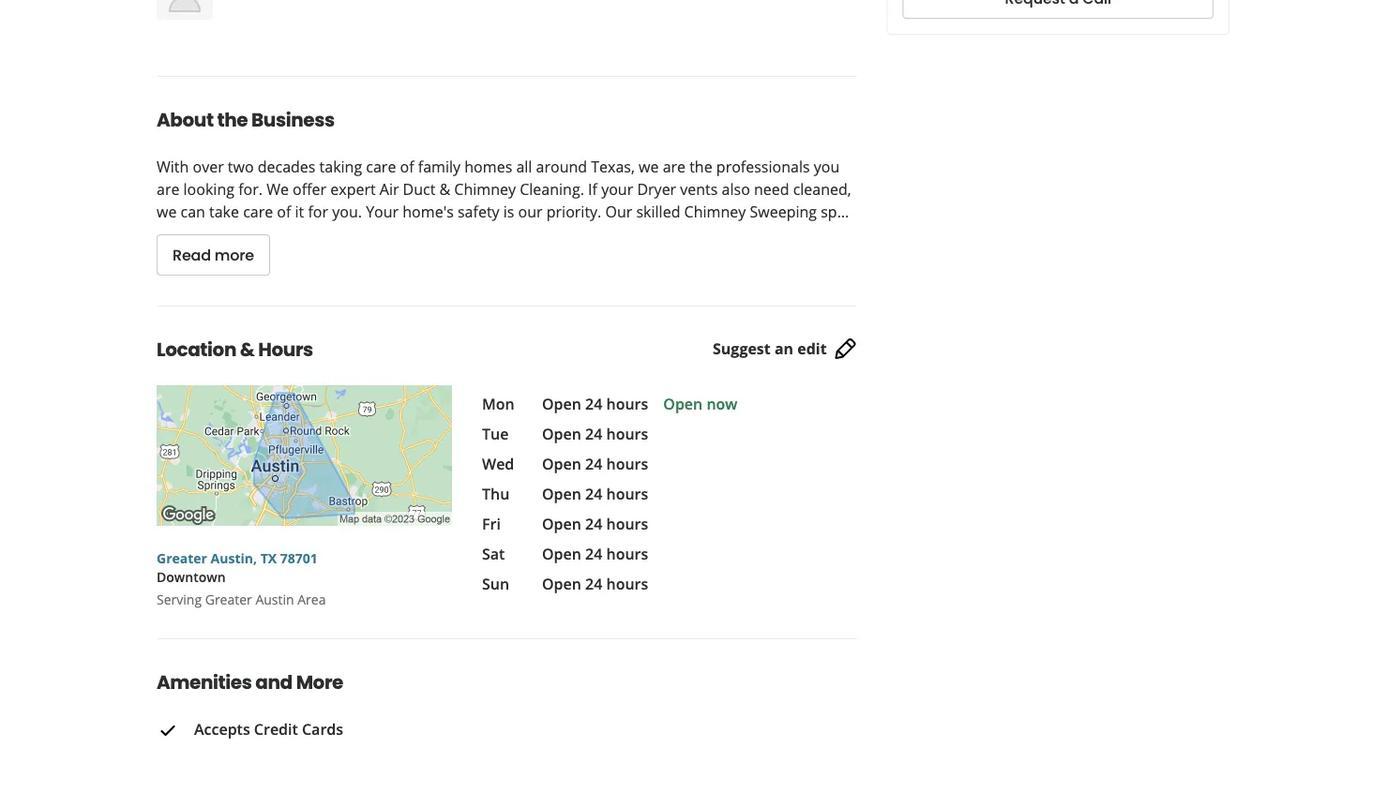 Task type: locate. For each thing, give the bounding box(es) containing it.
7 24 from the top
[[585, 574, 603, 594]]

thu
[[482, 484, 510, 504]]

1 hours from the top
[[606, 394, 648, 414]]

1 horizontal spatial the
[[690, 157, 713, 177]]

greater
[[157, 549, 207, 567], [205, 590, 252, 608]]

care down for.
[[243, 202, 273, 222]]

cleaned,
[[793, 179, 852, 199]]

two
[[228, 157, 254, 177]]

more
[[296, 670, 343, 696]]

chimney down vents
[[684, 202, 746, 222]]

you.
[[332, 202, 362, 222]]

6 hours from the top
[[606, 544, 648, 564]]

0 horizontal spatial of
[[277, 202, 291, 222]]

0 vertical spatial are
[[663, 157, 686, 177]]

& left hours
[[240, 337, 255, 363]]

air
[[380, 179, 399, 199]]

read
[[173, 245, 211, 266]]

24 for wed
[[585, 454, 603, 474]]

0 horizontal spatial chimney
[[454, 179, 516, 199]]

for.
[[238, 179, 263, 199]]

the
[[217, 107, 248, 133], [690, 157, 713, 177]]

downtown
[[157, 568, 226, 586]]

are down with
[[157, 179, 180, 199]]

hours for wed
[[606, 454, 648, 474]]

open
[[542, 394, 582, 414], [663, 394, 703, 414], [542, 424, 582, 444], [542, 454, 582, 474], [542, 484, 582, 504], [542, 514, 582, 534], [542, 544, 582, 564], [542, 574, 582, 594]]

&
[[439, 179, 450, 199], [240, 337, 255, 363]]

an
[[775, 339, 794, 359]]

1 horizontal spatial of
[[400, 157, 414, 177]]

2 hours from the top
[[606, 424, 648, 444]]

open right tue at bottom
[[542, 424, 582, 444]]

it
[[295, 202, 304, 222]]

1 horizontal spatial &
[[439, 179, 450, 199]]

1 24 from the top
[[585, 394, 603, 414]]

amenities
[[157, 670, 252, 696]]

1 vertical spatial are
[[157, 179, 180, 199]]

take
[[209, 202, 239, 222]]

sp
[[821, 202, 837, 222]]

0 vertical spatial of
[[400, 157, 414, 177]]

6 24 from the top
[[585, 544, 603, 564]]

vents
[[680, 179, 718, 199]]

the up vents
[[690, 157, 713, 177]]

of
[[400, 157, 414, 177], [277, 202, 291, 222]]

professionals
[[716, 157, 810, 177]]

1 open 24 hours from the top
[[542, 394, 648, 414]]

24 for fri
[[585, 514, 603, 534]]

priority.
[[547, 202, 602, 222]]

our
[[518, 202, 543, 222]]

1 horizontal spatial chimney
[[684, 202, 746, 222]]

the right about
[[217, 107, 248, 133]]

location & hours
[[157, 337, 313, 363]]

care
[[366, 157, 396, 177], [243, 202, 273, 222]]

3 hours from the top
[[606, 454, 648, 474]]

location & hours element
[[127, 306, 887, 609]]

open right mon at the left of page
[[542, 394, 582, 414]]

0 horizontal spatial the
[[217, 107, 248, 133]]

amenities and more element
[[127, 639, 865, 781]]

hours
[[606, 394, 648, 414], [606, 424, 648, 444], [606, 454, 648, 474], [606, 484, 648, 504], [606, 514, 648, 534], [606, 544, 648, 564], [606, 574, 648, 594]]

greater down austin,
[[205, 590, 252, 608]]

& down family
[[439, 179, 450, 199]]

if
[[588, 179, 598, 199]]

0 vertical spatial &
[[439, 179, 450, 199]]

open right fri
[[542, 514, 582, 534]]

open now
[[663, 394, 738, 414]]

open right sat
[[542, 544, 582, 564]]

we
[[267, 179, 289, 199]]

1 vertical spatial greater
[[205, 590, 252, 608]]

mon
[[482, 394, 515, 414]]

open 24 hours
[[542, 394, 648, 414], [542, 424, 648, 444], [542, 454, 648, 474], [542, 484, 648, 504], [542, 514, 648, 534], [542, 544, 648, 564], [542, 574, 648, 594]]

0 horizontal spatial we
[[157, 202, 177, 222]]

decades
[[258, 157, 316, 177]]

over
[[193, 157, 224, 177]]

we left can
[[157, 202, 177, 222]]

1 vertical spatial we
[[157, 202, 177, 222]]

chimney down homes
[[454, 179, 516, 199]]

24 for mon
[[585, 394, 603, 414]]

open 24 hours for sat
[[542, 544, 648, 564]]

are up dryer
[[663, 157, 686, 177]]

24
[[585, 394, 603, 414], [585, 424, 603, 444], [585, 454, 603, 474], [585, 484, 603, 504], [585, 514, 603, 534], [585, 544, 603, 564], [585, 574, 603, 594]]

open right wed at the bottom left of the page
[[542, 454, 582, 474]]

4 hours from the top
[[606, 484, 648, 504]]

4 24 from the top
[[585, 484, 603, 504]]

5 hours from the top
[[606, 514, 648, 534]]

chimney
[[454, 179, 516, 199], [684, 202, 746, 222]]

1 horizontal spatial are
[[663, 157, 686, 177]]

5 24 from the top
[[585, 514, 603, 534]]

4 open 24 hours from the top
[[542, 484, 648, 504]]

looking
[[183, 179, 234, 199]]

0 vertical spatial care
[[366, 157, 396, 177]]

open 24 hours for mon
[[542, 394, 648, 414]]

open 24 hours for sun
[[542, 574, 648, 594]]

3 open 24 hours from the top
[[542, 454, 648, 474]]

are
[[663, 157, 686, 177], [157, 179, 180, 199]]

5 open 24 hours from the top
[[542, 514, 648, 534]]

2 open 24 hours from the top
[[542, 424, 648, 444]]

0 vertical spatial we
[[639, 157, 659, 177]]

7 hours from the top
[[606, 574, 648, 594]]

open 24 hours for tue
[[542, 424, 648, 444]]

6 open 24 hours from the top
[[542, 544, 648, 564]]

1 vertical spatial the
[[690, 157, 713, 177]]

7 open 24 hours from the top
[[542, 574, 648, 594]]

open for sun
[[542, 574, 582, 594]]

wed
[[482, 454, 514, 474]]

24 for sat
[[585, 544, 603, 564]]

also
[[722, 179, 750, 199]]

edit
[[798, 339, 827, 359]]

family
[[418, 157, 461, 177]]

map image
[[157, 386, 452, 526]]

1 vertical spatial &
[[240, 337, 255, 363]]

24 for thu
[[585, 484, 603, 504]]

credit
[[254, 719, 298, 740]]

texas,
[[591, 157, 635, 177]]

…
[[837, 202, 849, 222]]

cleaning.
[[520, 179, 584, 199]]

our
[[606, 202, 633, 222]]

0 horizontal spatial care
[[243, 202, 273, 222]]

2 24 from the top
[[585, 424, 603, 444]]

hours
[[258, 337, 313, 363]]

and
[[255, 670, 292, 696]]

of up duct
[[400, 157, 414, 177]]

1 horizontal spatial care
[[366, 157, 396, 177]]

business
[[251, 107, 335, 133]]

tue
[[482, 424, 509, 444]]

open right thu
[[542, 484, 582, 504]]

sat
[[482, 544, 505, 564]]

care up air
[[366, 157, 396, 177]]

greater up downtown
[[157, 549, 207, 567]]

24 for sun
[[585, 574, 603, 594]]

we
[[639, 157, 659, 177], [157, 202, 177, 222]]

3 24 from the top
[[585, 454, 603, 474]]

0 vertical spatial chimney
[[454, 179, 516, 199]]

of left it
[[277, 202, 291, 222]]

we up dryer
[[639, 157, 659, 177]]

austin,
[[211, 549, 257, 567]]

open for mon
[[542, 394, 582, 414]]

open right sun
[[542, 574, 582, 594]]

1 vertical spatial of
[[277, 202, 291, 222]]

0 horizontal spatial are
[[157, 179, 180, 199]]

you
[[814, 157, 840, 177]]



Task type: vqa. For each thing, say whether or not it's contained in the screenshot.
the rightmost 'care'
yes



Task type: describe. For each thing, give the bounding box(es) containing it.
hours for thu
[[606, 484, 648, 504]]

safety
[[458, 202, 500, 222]]

open for thu
[[542, 484, 582, 504]]

homes
[[465, 157, 512, 177]]

1 vertical spatial care
[[243, 202, 273, 222]]

dryer
[[637, 179, 676, 199]]

suggest an edit link
[[713, 338, 857, 360]]

your
[[601, 179, 633, 199]]

24 for tue
[[585, 424, 603, 444]]

tx
[[260, 549, 277, 567]]

now
[[707, 394, 738, 414]]

open left now
[[663, 394, 703, 414]]

serving
[[157, 590, 202, 608]]

24 pencil v2 image
[[835, 338, 857, 360]]

the inside with over two decades taking care of family homes all around texas, we are the professionals you are looking for. we offer expert air duct & chimney cleaning. if your dryer vents also need cleaned, we can take care of it for you. your home's safety is our priority. our skilled chimney sweeping sp …
[[690, 157, 713, 177]]

hours for fri
[[606, 514, 648, 534]]

open for wed
[[542, 454, 582, 474]]

open 24 hours for fri
[[542, 514, 648, 534]]

suggest
[[713, 339, 771, 359]]

78701
[[280, 549, 318, 567]]

your
[[366, 202, 399, 222]]

accepts
[[194, 719, 250, 740]]

skilled
[[636, 202, 680, 222]]

greater austin, tx 78701 link
[[157, 549, 318, 567]]

open for sat
[[542, 544, 582, 564]]

with over two decades taking care of family homes all around texas, we are the professionals you are looking for. we offer expert air duct & chimney cleaning. if your dryer vents also need cleaned, we can take care of it for you. your home's safety is our priority. our skilled chimney sweeping sp …
[[157, 157, 852, 222]]

fri
[[482, 514, 501, 534]]

1 horizontal spatial we
[[639, 157, 659, 177]]

amenities and more
[[157, 670, 343, 696]]

open for tue
[[542, 424, 582, 444]]

offer
[[293, 179, 327, 199]]

austin
[[256, 590, 294, 608]]

greater austin, tx 78701 downtown serving greater austin area
[[157, 549, 326, 608]]

taking
[[320, 157, 362, 177]]

for
[[308, 202, 328, 222]]

around
[[536, 157, 587, 177]]

1 vertical spatial chimney
[[684, 202, 746, 222]]

all
[[516, 157, 532, 177]]

read more
[[173, 245, 254, 266]]

hours for tue
[[606, 424, 648, 444]]

accepts credit cards
[[194, 719, 343, 740]]

sun
[[482, 574, 509, 594]]

open 24 hours for thu
[[542, 484, 648, 504]]

expert
[[330, 179, 376, 199]]

with
[[157, 157, 189, 177]]

sweeping
[[750, 202, 817, 222]]

0 vertical spatial the
[[217, 107, 248, 133]]

read more button
[[157, 235, 270, 276]]

0 horizontal spatial &
[[240, 337, 255, 363]]

home's
[[403, 202, 454, 222]]

0 vertical spatial greater
[[157, 549, 207, 567]]

suggest an edit
[[713, 339, 827, 359]]

about the business
[[157, 107, 335, 133]]

need
[[754, 179, 789, 199]]

hours for mon
[[606, 394, 648, 414]]

about
[[157, 107, 214, 133]]

is
[[504, 202, 514, 222]]

about the business element
[[127, 76, 857, 276]]

cards
[[302, 719, 343, 740]]

can
[[181, 202, 205, 222]]

more
[[215, 245, 254, 266]]

hours for sun
[[606, 574, 648, 594]]

duct
[[403, 179, 436, 199]]

location
[[157, 337, 236, 363]]

& inside with over two decades taking care of family homes all around texas, we are the professionals you are looking for. we offer expert air duct & chimney cleaning. if your dryer vents also need cleaned, we can take care of it for you. your home's safety is our priority. our skilled chimney sweeping sp …
[[439, 179, 450, 199]]

area
[[298, 590, 326, 608]]

open 24 hours for wed
[[542, 454, 648, 474]]

open for fri
[[542, 514, 582, 534]]

24 checkmark v2 image
[[157, 720, 179, 742]]

hours for sat
[[606, 544, 648, 564]]



